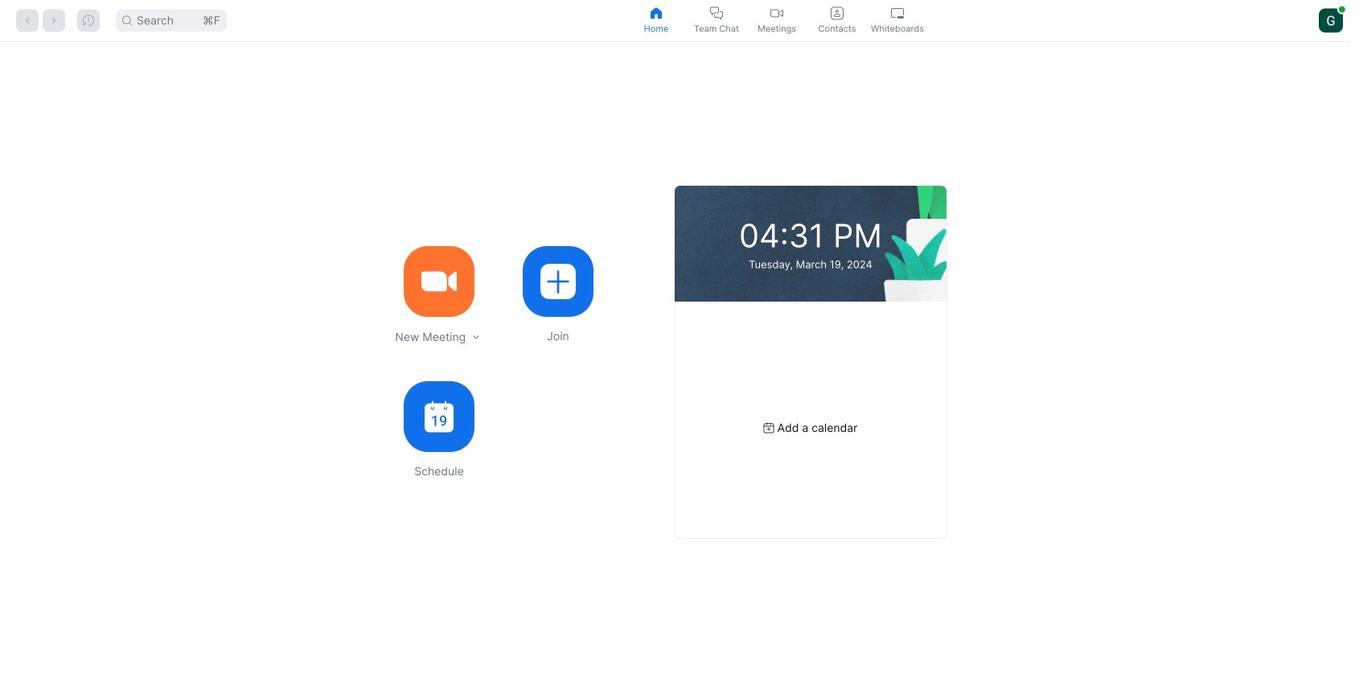 Task type: locate. For each thing, give the bounding box(es) containing it.
whiteboard small image
[[891, 7, 904, 20]]

home small image
[[650, 7, 663, 20], [650, 7, 663, 20]]

plus squircle image
[[541, 264, 576, 299]]

profile contact image
[[831, 7, 844, 20]]

video camera on image
[[422, 264, 457, 299], [422, 264, 457, 299]]

online image
[[1339, 6, 1346, 13], [1339, 6, 1346, 13]]

schedule image
[[425, 401, 454, 432]]

magnifier image
[[122, 16, 132, 25], [122, 16, 132, 25]]

tab panel
[[0, 42, 1352, 682]]

chevron down small image
[[471, 331, 482, 343], [471, 331, 482, 343]]

calendar add calendar image
[[764, 423, 774, 433], [764, 423, 774, 433]]

team chat image
[[710, 7, 723, 20]]

tab list
[[626, 0, 928, 41]]



Task type: describe. For each thing, give the bounding box(es) containing it.
video on image
[[771, 7, 784, 20]]

profile contact image
[[831, 7, 844, 20]]

plus squircle image
[[541, 264, 576, 299]]

team chat image
[[710, 7, 723, 20]]

video on image
[[771, 7, 784, 20]]

whiteboard small image
[[891, 7, 904, 20]]



Task type: vqa. For each thing, say whether or not it's contained in the screenshot.
Online image
yes



